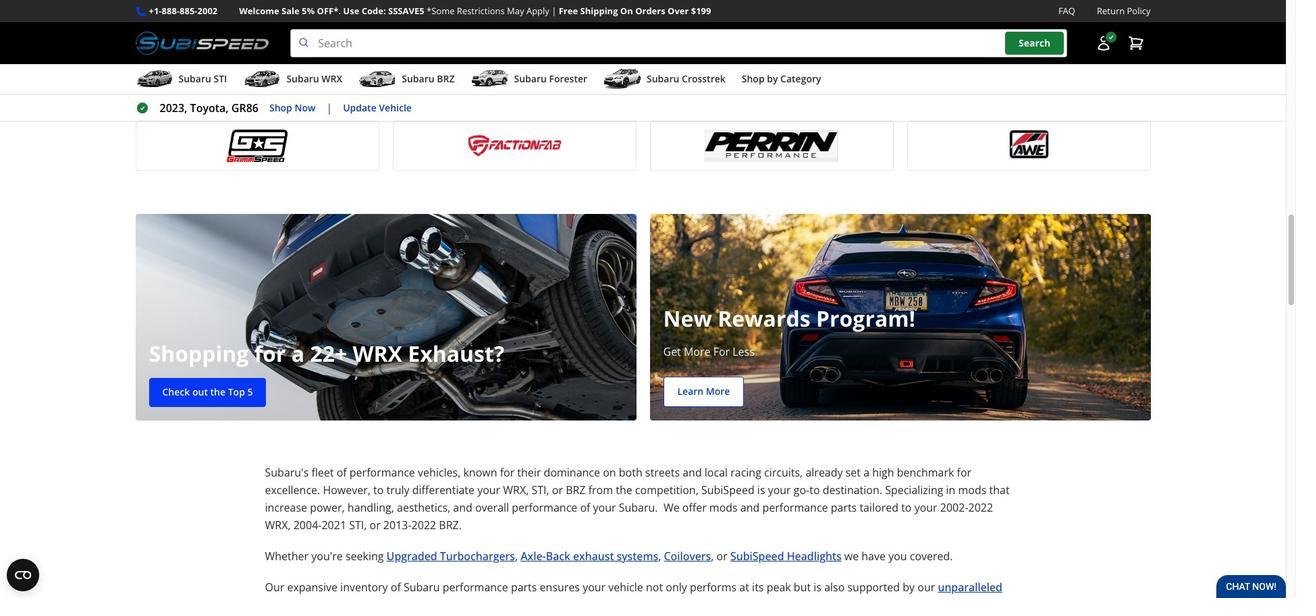 Task type: locate. For each thing, give the bounding box(es) containing it.
a subaru crosstrek thumbnail image image
[[604, 69, 641, 89]]

invidia logo image
[[144, 66, 370, 98]]

tomei logo image
[[916, 66, 1142, 98]]

awe tuning logo image
[[916, 130, 1142, 162]]

a subaru sti thumbnail image image
[[135, 69, 173, 89]]

open widget image
[[7, 559, 39, 591]]

grimmspeed logo image
[[144, 130, 370, 162]]

a subaru brz thumbnail image image
[[359, 69, 396, 89]]

a subaru wrx thumbnail image image
[[243, 69, 281, 89]]

perrin logo image
[[659, 130, 885, 162]]



Task type: describe. For each thing, give the bounding box(es) containing it.
factionfab logo image
[[401, 130, 628, 162]]

button image
[[1095, 35, 1112, 51]]

olm logo image
[[401, 66, 628, 98]]

subispeed logo image
[[659, 66, 885, 98]]

search input field
[[290, 29, 1067, 57]]

a subaru forester thumbnail image image
[[471, 69, 509, 89]]

subispeed logo image
[[135, 29, 269, 57]]



Task type: vqa. For each thing, say whether or not it's contained in the screenshot.
a subaru crosstrek Thumbnail Image
yes



